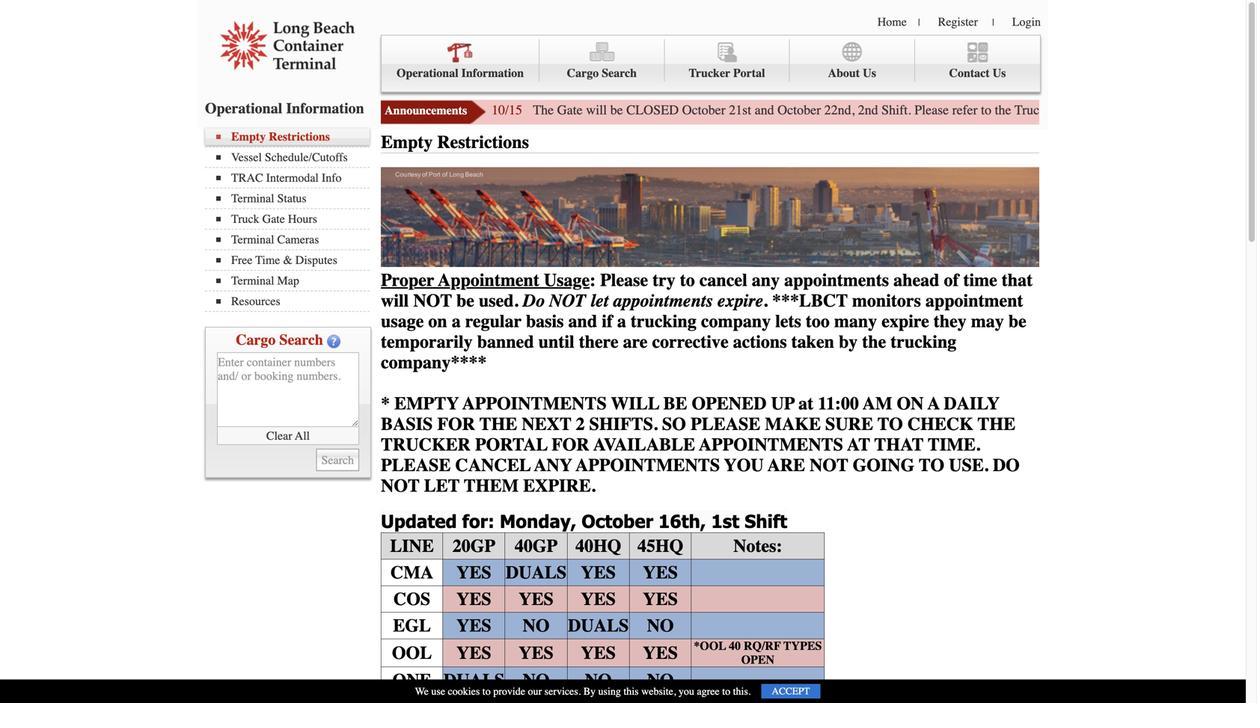 Task type: describe. For each thing, give the bounding box(es) containing it.
usage
[[381, 312, 424, 332]]

page
[[1141, 103, 1166, 118]]

opened
[[692, 394, 767, 414]]

cargo inside cargo search link
[[567, 66, 599, 80]]

shifts.
[[590, 414, 658, 435]]

at
[[848, 435, 871, 456]]

*ool
[[694, 640, 726, 654]]

no left this
[[585, 671, 612, 691]]

login
[[1013, 15, 1041, 29]]

0 vertical spatial truck
[[1015, 103, 1047, 118]]

d
[[1255, 103, 1258, 118]]

contact us
[[950, 66, 1006, 80]]

accept
[[772, 686, 810, 698]]

basis
[[381, 414, 433, 435]]

using
[[599, 686, 621, 698]]

updated for: monday, october 16th, 1st shift
[[381, 511, 788, 532]]

company****
[[381, 353, 487, 373]]

time
[[964, 270, 998, 291]]

1 vertical spatial operational
[[205, 100, 282, 117]]

try
[[653, 270, 676, 291]]

about us link
[[790, 39, 915, 82]]

1 horizontal spatial hours
[[1079, 103, 1112, 118]]

info
[[322, 171, 342, 185]]

contact
[[950, 66, 990, 80]]

be inside the . ***lbct monitors appointment usage on a regular basis and if a trucking company lets too many expire they may be temporarily banned until there are corrective actions taken by the trucking company****
[[1009, 312, 1027, 332]]

do
[[523, 291, 545, 312]]

gate inside empty restrictions vessel schedule/cutoffs trac intermodal info terminal status truck gate hours terminal cameras free time & disputes terminal map resources
[[262, 212, 285, 226]]

1 horizontal spatial be
[[611, 103, 623, 118]]

2 vertical spatial duals
[[444, 671, 505, 691]]

lets
[[776, 312, 802, 332]]

cargo search inside cargo search link
[[567, 66, 637, 80]]

0 horizontal spatial appointments
[[613, 291, 713, 312]]

to left provide
[[483, 686, 491, 698]]

free time & disputes link
[[216, 253, 370, 267]]

banned
[[477, 332, 534, 353]]

let
[[424, 476, 460, 497]]

1 vertical spatial information
[[286, 100, 364, 117]]

provide
[[493, 686, 526, 698]]

2nd
[[858, 103, 879, 118]]

status
[[277, 192, 307, 205]]

terminal map link
[[216, 274, 370, 288]]

1 horizontal spatial gate
[[557, 103, 583, 118]]

information inside menu bar
[[462, 66, 524, 80]]

1 vertical spatial cargo
[[236, 332, 276, 349]]

empty restrictions
[[381, 132, 529, 153]]

on
[[897, 394, 924, 414]]

trucker
[[689, 66, 731, 80]]

will
[[611, 394, 660, 414]]

use.
[[949, 456, 989, 476]]

*ool 40 rq/rf types open
[[694, 640, 822, 667]]

truck inside empty restrictions vessel schedule/cutoffs trac intermodal info terminal status truck gate hours terminal cameras free time & disputes terminal map resources
[[231, 212, 260, 226]]

0 vertical spatial please
[[915, 103, 949, 118]]

appointments inside : please try to cancel any appointments ahead of time that will not be used.
[[785, 270, 889, 291]]

be
[[664, 394, 688, 414]]

vessel schedule/cutoffs link
[[216, 150, 370, 164]]

we
[[415, 686, 429, 698]]

contact us link
[[915, 39, 1041, 82]]

0 horizontal spatial for
[[437, 414, 475, 435]]

register link
[[939, 15, 978, 29]]

basis
[[526, 312, 564, 332]]

0 vertical spatial the
[[995, 103, 1012, 118]]

notes:
[[734, 536, 783, 557]]

por​tal
[[475, 435, 548, 456]]

2 terminal from the top
[[231, 233, 274, 247]]

not left the let
[[549, 291, 586, 312]]

shift
[[745, 511, 788, 532]]

expire inside the . ***lbct monitors appointment usage on a regular basis and if a trucking company lets too many expire they may be temporarily banned until there are corrective actions taken by the trucking company****
[[882, 312, 930, 332]]

. ***lbct monitors appointment usage on a regular basis and if a trucking company lets too many expire they may be temporarily banned until there are corrective actions taken by the trucking company****
[[381, 291, 1027, 373]]

0 vertical spatial to
[[878, 414, 903, 435]]

no left "you"
[[647, 671, 674, 691]]

they
[[934, 312, 967, 332]]

0 horizontal spatial trucking
[[631, 312, 697, 332]]

cookies
[[448, 686, 480, 698]]

sure
[[826, 414, 874, 435]]

truck gate hours link
[[216, 212, 370, 226]]

agree
[[697, 686, 720, 698]]

1 horizontal spatial october
[[682, 103, 726, 118]]

trucker
[[381, 435, 471, 456]]

too
[[806, 312, 830, 332]]

0 horizontal spatial expire
[[718, 291, 764, 312]]

empty
[[395, 394, 459, 414]]

do
[[993, 456, 1020, 476]]

appointments down shifts. on the bottom of page
[[576, 456, 720, 476]]

restrictions for empty restrictions
[[437, 132, 529, 153]]

us for about us
[[863, 66, 877, 80]]

of
[[944, 270, 959, 291]]

appointment
[[926, 291, 1024, 312]]

if
[[602, 312, 613, 332]]

1 vertical spatial cargo search
[[236, 332, 323, 349]]

am
[[863, 394, 893, 414]]

expire.
[[523, 476, 596, 497]]

0 vertical spatial duals
[[506, 563, 567, 583]]

actions
[[733, 332, 787, 353]]

going
[[853, 456, 915, 476]]

cancel
[[455, 456, 531, 476]]

2 a from the left
[[618, 312, 626, 332]]

1 horizontal spatial to
[[919, 456, 945, 476]]

no left 'by'
[[523, 671, 550, 691]]

2 | from the left
[[993, 16, 995, 28]]

at
[[799, 394, 814, 414]]

appointments down the up
[[699, 435, 844, 456]]

proper
[[381, 270, 434, 291]]

further
[[1189, 103, 1225, 118]]

types
[[784, 640, 822, 654]]

temporarily
[[381, 332, 473, 353]]

***lbct
[[773, 291, 848, 312]]

not up the updated
[[381, 476, 420, 497]]

: please try to cancel any appointments ahead of time that will not be used.
[[381, 270, 1033, 312]]

search inside cargo search link
[[602, 66, 637, 80]]

2 horizontal spatial october
[[778, 103, 821, 118]]

hours inside empty restrictions vessel schedule/cutoffs trac intermodal info terminal status truck gate hours terminal cameras free time & disputes terminal map resources
[[288, 212, 317, 226]]

will inside : please try to cancel any appointments ahead of time that will not be used.
[[381, 291, 409, 312]]

this.
[[733, 686, 751, 698]]

map
[[277, 274, 299, 288]]

them
[[464, 476, 519, 497]]

menu bar containing operational information
[[381, 35, 1041, 92]]

empty restrictions link
[[216, 130, 370, 144]]

until
[[539, 332, 575, 353]]

trac
[[231, 171, 263, 185]]

announcements
[[385, 104, 467, 118]]

10/15
[[492, 103, 523, 118]]



Task type: vqa. For each thing, say whether or not it's contained in the screenshot.


Task type: locate. For each thing, give the bounding box(es) containing it.
the
[[480, 414, 518, 435], [978, 414, 1016, 435]]

1 horizontal spatial the
[[995, 103, 1012, 118]]

1 horizontal spatial the
[[978, 414, 1016, 435]]

2 us from the left
[[993, 66, 1006, 80]]

1 vertical spatial truck
[[231, 212, 260, 226]]

0 vertical spatial cargo
[[567, 66, 599, 80]]

1 horizontal spatial search
[[602, 66, 637, 80]]

2 horizontal spatial be
[[1009, 312, 1027, 332]]

the inside the . ***lbct monitors appointment usage on a regular basis and if a trucking company lets too many expire they may be temporarily banned until there are corrective actions taken by the trucking company****
[[863, 332, 887, 353]]

operational inside operational information link
[[397, 66, 459, 80]]

0 horizontal spatial empty
[[231, 130, 266, 144]]

on
[[428, 312, 447, 332]]

2 horizontal spatial gate
[[1050, 103, 1075, 118]]

the up cancel
[[480, 414, 518, 435]]

search down 'resources' link
[[280, 332, 323, 349]]

egl
[[393, 616, 431, 637]]

register
[[939, 15, 978, 29]]

restrictions for empty restrictions vessel schedule/cutoffs trac intermodal info terminal status truck gate hours terminal cameras free time & disputes terminal map resources
[[269, 130, 330, 144]]

empty for empty restrictions
[[381, 132, 433, 153]]

1 horizontal spatial and
[[755, 103, 775, 118]]

1 vertical spatial operational information
[[205, 100, 364, 117]]

empty restrictions vessel schedule/cutoffs trac intermodal info terminal status truck gate hours terminal cameras free time & disputes terminal map resources
[[231, 130, 348, 308]]

monday,
[[500, 511, 577, 532]]

0 vertical spatial and
[[755, 103, 775, 118]]

menu bar
[[381, 35, 1041, 92], [205, 128, 377, 312]]

proper appointment usage
[[381, 270, 590, 291]]

0 horizontal spatial hours
[[288, 212, 317, 226]]

the right refer
[[995, 103, 1012, 118]]

web
[[1115, 103, 1138, 118]]

truck down trac
[[231, 212, 260, 226]]

restrictions down 10/15
[[437, 132, 529, 153]]

1 vertical spatial will
[[381, 291, 409, 312]]

0 horizontal spatial duals
[[444, 671, 505, 691]]

are
[[768, 456, 806, 476]]

about us
[[828, 66, 877, 80]]

1 terminal from the top
[[231, 192, 274, 205]]

gate left the web
[[1050, 103, 1075, 118]]

operational information up empty restrictions link
[[205, 100, 364, 117]]

free
[[231, 253, 253, 267]]

terminal down trac
[[231, 192, 274, 205]]

0 horizontal spatial cargo search
[[236, 332, 323, 349]]

1 horizontal spatial operational information
[[397, 66, 524, 80]]

0 vertical spatial hours
[[1079, 103, 1112, 118]]

1 horizontal spatial will
[[586, 103, 607, 118]]

time.
[[928, 435, 981, 456]]

appointments up corrective
[[613, 291, 713, 312]]

2 the from the left
[[978, 414, 1016, 435]]

empty down announcements
[[381, 132, 433, 153]]

search up closed
[[602, 66, 637, 80]]

by
[[584, 686, 596, 698]]

terminal status link
[[216, 192, 370, 205]]

0 vertical spatial will
[[586, 103, 607, 118]]

refer
[[953, 103, 978, 118]]

1 horizontal spatial |
[[993, 16, 995, 28]]

you
[[724, 456, 764, 476]]

1 horizontal spatial us
[[993, 66, 1006, 80]]

1 horizontal spatial duals
[[506, 563, 567, 583]]

that
[[875, 435, 924, 456]]

0 vertical spatial search
[[602, 66, 637, 80]]

usage
[[544, 270, 590, 291]]

hours left the web
[[1079, 103, 1112, 118]]

be inside : please try to cancel any appointments ahead of time that will not be used.
[[457, 291, 475, 312]]

no up website,
[[647, 616, 674, 637]]

1 horizontal spatial empty
[[381, 132, 433, 153]]

for up expire. at bottom left
[[552, 435, 590, 456]]

0 horizontal spatial truck
[[231, 212, 260, 226]]

20gp
[[453, 536, 496, 557]]

0 horizontal spatial will
[[381, 291, 409, 312]]

trucker portal
[[689, 66, 765, 80]]

1 vertical spatial to
[[919, 456, 945, 476]]

up
[[771, 394, 795, 414]]

clear
[[266, 429, 292, 443]]

restrictions inside empty restrictions vessel schedule/cutoffs trac intermodal info terminal status truck gate hours terminal cameras free time & disputes terminal map resources
[[269, 130, 330, 144]]

0 horizontal spatial operational
[[205, 100, 282, 117]]

make
[[765, 414, 821, 435]]

please right the :
[[600, 270, 648, 291]]

there
[[579, 332, 619, 353]]

0 vertical spatial menu bar
[[381, 35, 1041, 92]]

restrictions up vessel schedule/cutoffs link
[[269, 130, 330, 144]]

not right the are
[[810, 456, 849, 476]]

to right "try"
[[680, 270, 695, 291]]

|
[[918, 16, 921, 28], [993, 16, 995, 28]]

gate
[[557, 103, 583, 118], [1050, 103, 1075, 118], [262, 212, 285, 226]]

0 horizontal spatial to
[[878, 414, 903, 435]]

:
[[590, 270, 596, 291]]

october left 22nd,
[[778, 103, 821, 118]]

to right at
[[878, 414, 903, 435]]

to left use.
[[919, 456, 945, 476]]

will down cargo search link
[[586, 103, 607, 118]]

0 horizontal spatial search
[[280, 332, 323, 349]]

1 horizontal spatial truck
[[1015, 103, 1047, 118]]

the up the do
[[978, 414, 1016, 435]]

1 vertical spatial please
[[600, 270, 648, 291]]

0 vertical spatial please
[[691, 414, 761, 435]]

2 vertical spatial terminal
[[231, 274, 274, 288]]

0 vertical spatial information
[[462, 66, 524, 80]]

october left 21st
[[682, 103, 726, 118]]

| right home in the right top of the page
[[918, 16, 921, 28]]

1 horizontal spatial cargo
[[567, 66, 599, 80]]

0 horizontal spatial menu bar
[[205, 128, 377, 312]]

to left this.
[[723, 686, 731, 698]]

and left if
[[569, 312, 598, 332]]

terminal up resources
[[231, 274, 274, 288]]

be left the used.
[[457, 291, 475, 312]]

that
[[1002, 270, 1033, 291]]

time
[[255, 253, 280, 267]]

1 vertical spatial terminal
[[231, 233, 274, 247]]

please up you
[[691, 414, 761, 435]]

taken
[[792, 332, 835, 353]]

1 horizontal spatial for
[[552, 435, 590, 456]]

we use cookies to provide our services. by using this website, you agree to this.
[[415, 686, 751, 698]]

us
[[863, 66, 877, 80], [993, 66, 1006, 80]]

45hq
[[638, 536, 684, 557]]

0 horizontal spatial be
[[457, 291, 475, 312]]

0 horizontal spatial the
[[480, 414, 518, 435]]

disputes
[[296, 253, 337, 267]]

closed
[[627, 103, 679, 118]]

and right 21st
[[755, 103, 775, 118]]

0 horizontal spatial operational information
[[205, 100, 364, 117]]

1 horizontal spatial operational
[[397, 66, 459, 80]]

operational information link
[[382, 39, 540, 82]]

duals up 'by'
[[568, 616, 629, 637]]

corrective
[[652, 332, 729, 353]]

please down basis
[[381, 456, 451, 476]]

0 horizontal spatial information
[[286, 100, 364, 117]]

check
[[908, 414, 974, 435]]

terminal up free
[[231, 233, 274, 247]]

information up empty restrictions link
[[286, 100, 364, 117]]

not
[[413, 291, 452, 312], [549, 291, 586, 312], [810, 456, 849, 476], [381, 476, 420, 497]]

to inside : please try to cancel any appointments ahead of time that will not be used.
[[680, 270, 695, 291]]

home
[[878, 15, 907, 29]]

&
[[283, 253, 293, 267]]

use
[[431, 686, 445, 698]]

operational up announcements
[[397, 66, 459, 80]]

| left 'login'
[[993, 16, 995, 28]]

no
[[523, 616, 550, 637], [647, 616, 674, 637], [523, 671, 550, 691], [585, 671, 612, 691], [647, 671, 674, 691]]

be left closed
[[611, 103, 623, 118]]

cargo search up closed
[[567, 66, 637, 80]]

please inside : please try to cancel any appointments ahead of time that will not be used.
[[600, 270, 648, 291]]

may
[[972, 312, 1004, 332]]

please left refer
[[915, 103, 949, 118]]

1 vertical spatial the
[[863, 332, 887, 353]]

1 the from the left
[[480, 414, 518, 435]]

0 horizontal spatial cargo
[[236, 332, 276, 349]]

1 horizontal spatial information
[[462, 66, 524, 80]]

expire
[[718, 291, 764, 312], [882, 312, 930, 332]]

not up temporarily
[[413, 291, 452, 312]]

0 horizontal spatial |
[[918, 16, 921, 28]]

regular
[[465, 312, 522, 332]]

information up 10/15
[[462, 66, 524, 80]]

0 horizontal spatial please
[[381, 456, 451, 476]]

2
[[576, 414, 585, 435]]

16th,
[[659, 511, 706, 532]]

0 horizontal spatial us
[[863, 66, 877, 80]]

trucking down "try"
[[631, 312, 697, 332]]

0 vertical spatial operational information
[[397, 66, 524, 80]]

gate down status
[[262, 212, 285, 226]]

empty inside empty restrictions vessel schedule/cutoffs trac intermodal info terminal status truck gate hours terminal cameras free time & disputes terminal map resources
[[231, 130, 266, 144]]

1 vertical spatial menu bar
[[205, 128, 377, 312]]

clear all button
[[217, 427, 359, 445]]

one
[[393, 671, 432, 691]]

0 vertical spatial cargo search
[[567, 66, 637, 80]]

and inside the . ***lbct monitors appointment usage on a regular basis and if a trucking company lets too many expire they may be temporarily banned until there are corrective actions taken by the trucking company****
[[569, 312, 598, 332]]

clear all
[[266, 429, 310, 443]]

operational up the vessel
[[205, 100, 282, 117]]

empty up the vessel
[[231, 130, 266, 144]]

1 vertical spatial duals
[[568, 616, 629, 637]]

no up our
[[523, 616, 550, 637]]

1 vertical spatial search
[[280, 332, 323, 349]]

1 vertical spatial hours
[[288, 212, 317, 226]]

gate right the on the top of page
[[557, 103, 583, 118]]

any
[[534, 456, 572, 476]]

appointments up por​tal
[[463, 394, 607, 414]]

1 horizontal spatial appointments
[[785, 270, 889, 291]]

by
[[839, 332, 858, 353]]

website,
[[642, 686, 676, 698]]

1 vertical spatial and
[[569, 312, 598, 332]]

1 horizontal spatial please
[[915, 103, 949, 118]]

0 vertical spatial operational
[[397, 66, 459, 80]]

home link
[[878, 15, 907, 29]]

appointments up too
[[785, 270, 889, 291]]

duals right we
[[444, 671, 505, 691]]

cma
[[391, 563, 434, 583]]

1 horizontal spatial a
[[618, 312, 626, 332]]

1 a from the left
[[452, 312, 461, 332]]

us right about
[[863, 66, 877, 80]]

login link
[[1013, 15, 1041, 29]]

rq/rf
[[744, 640, 781, 654]]

1 horizontal spatial trucking
[[891, 332, 957, 353]]

0 vertical spatial terminal
[[231, 192, 274, 205]]

*
[[381, 394, 390, 414]]

for
[[437, 414, 475, 435], [552, 435, 590, 456]]

us right contact
[[993, 66, 1006, 80]]

0 horizontal spatial restrictions
[[269, 130, 330, 144]]

october up 40hq
[[582, 511, 654, 532]]

1 horizontal spatial expire
[[882, 312, 930, 332]]

0 horizontal spatial the
[[863, 332, 887, 353]]

operational information inside operational information link
[[397, 66, 524, 80]]

truck right refer
[[1015, 103, 1047, 118]]

menu bar containing empty restrictions
[[205, 128, 377, 312]]

a
[[452, 312, 461, 332], [618, 312, 626, 332]]

ahead
[[894, 270, 940, 291]]

0 horizontal spatial and
[[569, 312, 598, 332]]

2 horizontal spatial duals
[[568, 616, 629, 637]]

operational information up announcements
[[397, 66, 524, 80]]

cargo search link
[[540, 39, 665, 82]]

1 horizontal spatial cargo search
[[567, 66, 637, 80]]

information
[[462, 66, 524, 80], [286, 100, 364, 117]]

0 horizontal spatial october
[[582, 511, 654, 532]]

hours up cameras
[[288, 212, 317, 226]]

us for contact us
[[993, 66, 1006, 80]]

to right refer
[[981, 103, 992, 118]]

1 us from the left
[[863, 66, 877, 80]]

None submit
[[316, 449, 359, 472]]

updated
[[381, 511, 457, 532]]

1 horizontal spatial menu bar
[[381, 35, 1041, 92]]

a right if
[[618, 312, 626, 332]]

0 horizontal spatial a
[[452, 312, 461, 332]]

Enter container numbers and/ or booking numbers.  text field
[[217, 353, 359, 427]]

trac intermodal info link
[[216, 171, 370, 185]]

a right "on"
[[452, 312, 461, 332]]

1 horizontal spatial restrictions
[[437, 132, 529, 153]]

0 horizontal spatial please
[[600, 270, 648, 291]]

.
[[764, 291, 768, 312]]

0 horizontal spatial gate
[[262, 212, 285, 226]]

be right may on the right top of page
[[1009, 312, 1027, 332]]

the right by
[[863, 332, 887, 353]]

1 vertical spatial please
[[381, 456, 451, 476]]

be
[[611, 103, 623, 118], [457, 291, 475, 312], [1009, 312, 1027, 332]]

available
[[594, 435, 695, 456]]

will left "on"
[[381, 291, 409, 312]]

duals down 40gp
[[506, 563, 567, 583]]

1 | from the left
[[918, 16, 921, 28]]

trucking down monitors
[[891, 332, 957, 353]]

empty
[[231, 130, 266, 144], [381, 132, 433, 153]]

3 terminal from the top
[[231, 274, 274, 288]]

cargo search down 'resources' link
[[236, 332, 323, 349]]

empty for empty restrictions vessel schedule/cutoffs trac intermodal info terminal status truck gate hours terminal cameras free time & disputes terminal map resources
[[231, 130, 266, 144]]

1 horizontal spatial please
[[691, 414, 761, 435]]

please
[[691, 414, 761, 435], [381, 456, 451, 476]]

not inside : please try to cancel any appointments ahead of time that will not be used.
[[413, 291, 452, 312]]

restrictions
[[269, 130, 330, 144], [437, 132, 529, 153]]

for right basis
[[437, 414, 475, 435]]

about
[[828, 66, 860, 80]]

to
[[981, 103, 992, 118], [680, 270, 695, 291], [483, 686, 491, 698], [723, 686, 731, 698]]

40
[[729, 640, 741, 654]]



